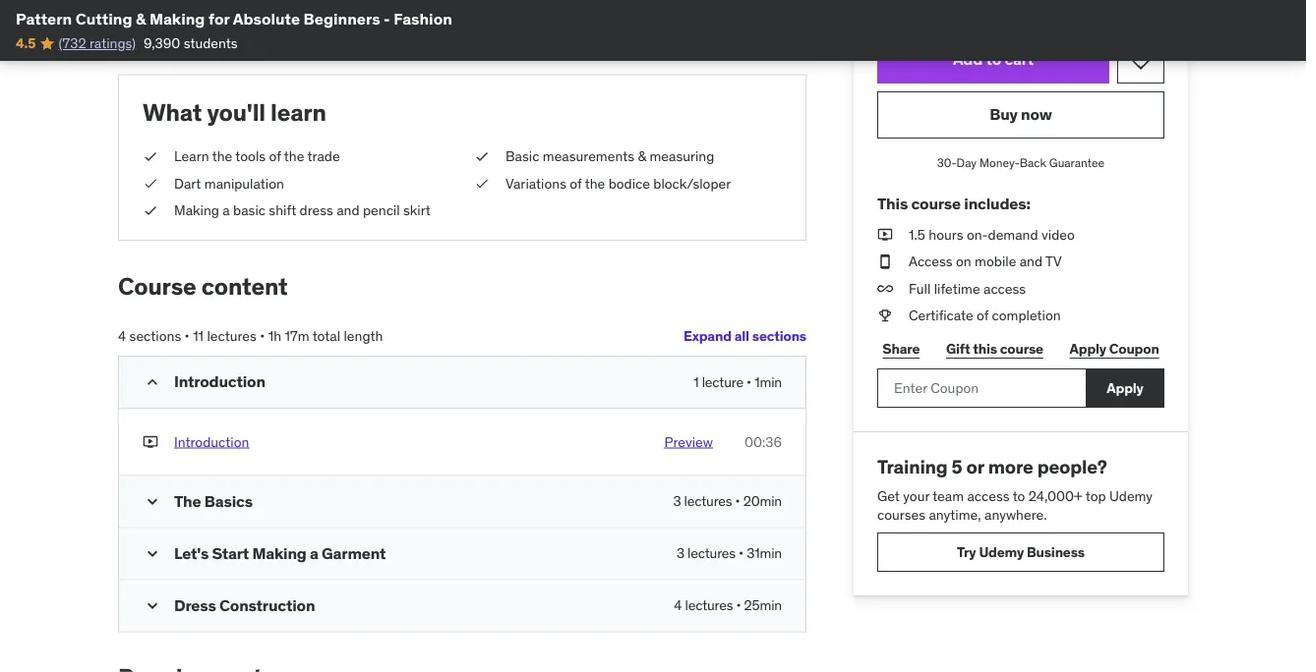 Task type: locate. For each thing, give the bounding box(es) containing it.
tools
[[236, 147, 266, 165]]

demand
[[988, 226, 1039, 243]]

xsmall image for making
[[143, 201, 158, 221]]

0 vertical spatial introduction
[[174, 372, 266, 392]]

ratings)
[[89, 34, 136, 52]]

the down measurements at top
[[585, 175, 605, 192]]

sections right all at the right
[[752, 327, 807, 345]]

2 horizontal spatial of
[[977, 307, 989, 325]]

lecture
[[702, 373, 744, 391]]

anywhere.
[[985, 507, 1047, 525]]

course up hours
[[912, 193, 961, 214]]

1 vertical spatial udemy
[[979, 544, 1024, 562]]

1 horizontal spatial 4
[[674, 597, 682, 615]]

basics
[[204, 491, 253, 512]]

buy
[[990, 105, 1018, 125]]

cart
[[1005, 49, 1034, 70]]

courses
[[878, 507, 926, 525]]

xsmall image up share
[[878, 307, 893, 326]]

1 small image from the top
[[143, 373, 162, 393]]

udemy inside training 5 or more people? get your team access to 24,000+ top udemy courses anytime, anywhere.
[[1110, 488, 1153, 505]]

30-day money-back guarantee
[[937, 155, 1105, 170]]

0 horizontal spatial of
[[269, 147, 281, 165]]

0 horizontal spatial the
[[212, 147, 232, 165]]

a left garment at left
[[310, 544, 319, 564]]

to left the cart at the top of page
[[986, 49, 1002, 70]]

1 horizontal spatial udemy
[[1110, 488, 1153, 505]]

1 horizontal spatial to
[[1013, 488, 1026, 505]]

0 vertical spatial 4
[[118, 327, 126, 345]]

of down measurements at top
[[570, 175, 582, 192]]

course
[[912, 193, 961, 214], [1000, 340, 1044, 358]]

construction
[[219, 596, 315, 616]]

• for the basics
[[736, 493, 740, 511]]

add
[[953, 49, 983, 70]]

lectures left "20min"
[[684, 493, 732, 511]]

introduction down 11
[[174, 372, 266, 392]]

2 small image from the top
[[143, 492, 162, 512]]

xsmall image left full in the right of the page
[[878, 279, 893, 299]]

0 vertical spatial apply
[[1070, 340, 1107, 358]]

to
[[986, 49, 1002, 70], [1013, 488, 1026, 505]]

measuring
[[650, 147, 715, 165]]

0 vertical spatial to
[[986, 49, 1002, 70]]

small image left let's
[[143, 545, 162, 564]]

preview
[[665, 433, 713, 451]]

24,000+
[[1029, 488, 1083, 505]]

tv
[[1046, 253, 1062, 271]]

-
[[384, 8, 390, 29]]

xsmall image left 1.5
[[878, 225, 893, 244]]

0 vertical spatial course
[[912, 193, 961, 214]]

let's start making a garment
[[174, 544, 386, 564]]

1 vertical spatial &
[[638, 147, 646, 165]]

lectures left 31min
[[688, 545, 736, 563]]

small image for introduction
[[143, 373, 162, 393]]

xsmall image left dart
[[143, 174, 158, 193]]

apply left coupon
[[1070, 340, 1107, 358]]

skirt
[[403, 202, 431, 219]]

making down dart
[[174, 202, 219, 219]]

garment
[[322, 544, 386, 564]]

lectures left 25min
[[685, 597, 733, 615]]

a left basic
[[223, 202, 230, 219]]

• left 31min
[[739, 545, 744, 563]]

certificate of completion
[[909, 307, 1061, 325]]

4 down the course
[[118, 327, 126, 345]]

lectures right 11
[[207, 327, 257, 345]]

& up the "9,390" on the left top of the page
[[136, 8, 146, 29]]

training
[[878, 456, 948, 479]]

what you'll learn
[[143, 98, 326, 127]]

small image
[[143, 373, 162, 393], [143, 492, 162, 512], [143, 545, 162, 564], [143, 597, 162, 616]]

1 horizontal spatial &
[[638, 147, 646, 165]]

0 horizontal spatial apply
[[1070, 340, 1107, 358]]

making up 9,390 students
[[149, 8, 205, 29]]

4 for 4 sections • 11 lectures • 1h 17m total length
[[118, 327, 126, 345]]

3 lectures • 20min
[[673, 493, 782, 511]]

3 for let's start making a garment
[[677, 545, 685, 563]]

money-
[[980, 155, 1020, 170]]

block/sloper
[[654, 175, 731, 192]]

students
[[184, 34, 238, 52]]

0 horizontal spatial udemy
[[979, 544, 1024, 562]]

3
[[673, 493, 681, 511], [677, 545, 685, 563]]

small image down the course
[[143, 373, 162, 393]]

• left 25min
[[736, 597, 741, 615]]

apply coupon
[[1070, 340, 1160, 358]]

11
[[193, 327, 204, 345]]

udemy right top
[[1110, 488, 1153, 505]]

0 vertical spatial 3
[[673, 493, 681, 511]]

xsmall image
[[143, 174, 158, 193], [143, 201, 158, 221], [878, 252, 893, 272], [878, 307, 893, 326]]

& up bodice
[[638, 147, 646, 165]]

&
[[136, 8, 146, 29], [638, 147, 646, 165]]

3 for the basics
[[673, 493, 681, 511]]

1 vertical spatial access
[[968, 488, 1010, 505]]

the
[[212, 147, 232, 165], [284, 147, 304, 165], [585, 175, 605, 192]]

bodice
[[609, 175, 650, 192]]

4 for 4 lectures • 25min
[[674, 597, 682, 615]]

4 small image from the top
[[143, 597, 162, 616]]

to inside training 5 or more people? get your team access to 24,000+ top udemy courses anytime, anywhere.
[[1013, 488, 1026, 505]]

4 down 3 lectures • 31min at the right bottom
[[674, 597, 682, 615]]

0 vertical spatial &
[[136, 8, 146, 29]]

0 vertical spatial udemy
[[1110, 488, 1153, 505]]

1
[[694, 373, 699, 391]]

xsmall image left basic
[[474, 147, 490, 166]]

• left "20min"
[[736, 493, 740, 511]]

small image left the the
[[143, 492, 162, 512]]

1 horizontal spatial and
[[1020, 253, 1043, 271]]

apply
[[1070, 340, 1107, 358], [1107, 380, 1144, 397]]

1 horizontal spatial sections
[[752, 327, 807, 345]]

try udemy business link
[[878, 533, 1165, 573]]

access down mobile
[[984, 280, 1026, 298]]

introduction button
[[174, 433, 249, 452]]

lectures for let's start making a garment
[[688, 545, 736, 563]]

access
[[909, 253, 953, 271]]

apply inside apply button
[[1107, 380, 1144, 397]]

• left 1h 17m
[[260, 327, 265, 345]]

introduction up "the basics"
[[174, 433, 249, 451]]

length
[[344, 327, 383, 345]]

sections left 11
[[129, 327, 181, 345]]

xsmall image up the course
[[143, 201, 158, 221]]

xsmall image
[[143, 147, 158, 166], [474, 147, 490, 166], [474, 174, 490, 193], [878, 225, 893, 244], [878, 279, 893, 299], [143, 433, 158, 452]]

xsmall image left introduction button
[[143, 433, 158, 452]]

sections
[[752, 327, 807, 345], [129, 327, 181, 345]]

dart
[[174, 175, 201, 192]]

more
[[988, 456, 1034, 479]]

0 horizontal spatial &
[[136, 8, 146, 29]]

1 horizontal spatial apply
[[1107, 380, 1144, 397]]

3 down 3 lectures • 20min
[[677, 545, 685, 563]]

sections inside expand all sections dropdown button
[[752, 327, 807, 345]]

you'll
[[207, 98, 266, 127]]

gift this course link
[[941, 330, 1049, 369]]

of right the tools
[[269, 147, 281, 165]]

small image left dress
[[143, 597, 162, 616]]

1 vertical spatial of
[[570, 175, 582, 192]]

manipulation
[[204, 175, 284, 192]]

of down full lifetime access
[[977, 307, 989, 325]]

3 small image from the top
[[143, 545, 162, 564]]

making
[[149, 8, 205, 29], [174, 202, 219, 219], [252, 544, 307, 564]]

& for cutting
[[136, 8, 146, 29]]

1 vertical spatial to
[[1013, 488, 1026, 505]]

access down or
[[968, 488, 1010, 505]]

on-
[[967, 226, 988, 243]]

pencil
[[363, 202, 400, 219]]

basic
[[506, 147, 540, 165]]

1 vertical spatial and
[[1020, 253, 1043, 271]]

1 vertical spatial a
[[310, 544, 319, 564]]

1 horizontal spatial of
[[570, 175, 582, 192]]

xsmall image left learn
[[143, 147, 158, 166]]

4
[[118, 327, 126, 345], [674, 597, 682, 615]]

apply inside apply coupon button
[[1070, 340, 1107, 358]]

1 sections from the left
[[752, 327, 807, 345]]

gift this course
[[946, 340, 1044, 358]]

1 vertical spatial introduction
[[174, 433, 249, 451]]

xsmall image left "access"
[[878, 252, 893, 272]]

add to cart button
[[878, 36, 1110, 83]]

0 horizontal spatial 4
[[118, 327, 126, 345]]

basic measurements & measuring
[[506, 147, 715, 165]]

1 horizontal spatial course
[[1000, 340, 1044, 358]]

coupon
[[1110, 340, 1160, 358]]

making right start at the left
[[252, 544, 307, 564]]

xsmall image for full
[[878, 279, 893, 299]]

2 vertical spatial of
[[977, 307, 989, 325]]

0 vertical spatial and
[[337, 202, 360, 219]]

to up anywhere.
[[1013, 488, 1026, 505]]

training 5 or more people? get your team access to 24,000+ top udemy courses anytime, anywhere.
[[878, 456, 1153, 525]]

0 horizontal spatial to
[[986, 49, 1002, 70]]

the left trade
[[284, 147, 304, 165]]

3 down preview
[[673, 493, 681, 511]]

variations
[[506, 175, 567, 192]]

udemy right try
[[979, 544, 1024, 562]]

• left the 1min
[[747, 373, 752, 391]]

and right the dress
[[337, 202, 360, 219]]

1 vertical spatial 3
[[677, 545, 685, 563]]

xsmall image left 'variations'
[[474, 174, 490, 193]]

4 sections • 11 lectures • 1h 17m total length
[[118, 327, 383, 345]]

1 vertical spatial 4
[[674, 597, 682, 615]]

add to cart
[[953, 49, 1034, 70]]

1 vertical spatial apply
[[1107, 380, 1144, 397]]

apply down coupon
[[1107, 380, 1144, 397]]

let's
[[174, 544, 209, 564]]

0 horizontal spatial a
[[223, 202, 230, 219]]

the up the dart manipulation
[[212, 147, 232, 165]]

learn
[[271, 98, 326, 127]]

or
[[967, 456, 985, 479]]

0 horizontal spatial sections
[[129, 327, 181, 345]]

and left tv
[[1020, 253, 1043, 271]]

course down "completion"
[[1000, 340, 1044, 358]]



Task type: describe. For each thing, give the bounding box(es) containing it.
the
[[174, 491, 201, 512]]

course content
[[118, 272, 288, 301]]

0 vertical spatial access
[[984, 280, 1026, 298]]

course
[[118, 272, 196, 301]]

• left 11
[[185, 327, 190, 345]]

5
[[952, 456, 963, 479]]

add to wishlist image
[[1130, 48, 1153, 72]]

1 vertical spatial course
[[1000, 340, 1044, 358]]

gift
[[946, 340, 971, 358]]

full lifetime access
[[909, 280, 1026, 298]]

00:36
[[745, 433, 782, 451]]

beginners
[[304, 8, 380, 29]]

dress
[[174, 596, 216, 616]]

xsmall image for basic
[[474, 147, 490, 166]]

this
[[973, 340, 998, 358]]

measurements
[[543, 147, 635, 165]]

dart manipulation
[[174, 175, 284, 192]]

cutting
[[75, 8, 132, 29]]

absolute
[[233, 8, 300, 29]]

0 vertical spatial making
[[149, 8, 205, 29]]

back
[[1020, 155, 1047, 170]]

0 vertical spatial of
[[269, 147, 281, 165]]

1 vertical spatial making
[[174, 202, 219, 219]]

xsmall image for access
[[878, 252, 893, 272]]

full
[[909, 280, 931, 298]]

0 horizontal spatial and
[[337, 202, 360, 219]]

• for let's start making a garment
[[739, 545, 744, 563]]

xsmall image for variations
[[474, 174, 490, 193]]

20min
[[744, 493, 782, 511]]

small image for let's start making a garment
[[143, 545, 162, 564]]

xsmall image for learn
[[143, 147, 158, 166]]

1h 17m
[[268, 327, 310, 345]]

access inside training 5 or more people? get your team access to 24,000+ top udemy courses anytime, anywhere.
[[968, 488, 1010, 505]]

2 sections from the left
[[129, 327, 181, 345]]

30-
[[937, 155, 957, 170]]

apply coupon button
[[1065, 330, 1165, 369]]

1 horizontal spatial the
[[284, 147, 304, 165]]

0 vertical spatial a
[[223, 202, 230, 219]]

1 introduction from the top
[[174, 372, 266, 392]]

to inside button
[[986, 49, 1002, 70]]

& for measurements
[[638, 147, 646, 165]]

apply for apply coupon
[[1070, 340, 1107, 358]]

access on mobile and tv
[[909, 253, 1062, 271]]

for
[[209, 8, 230, 29]]

start
[[212, 544, 249, 564]]

includes:
[[965, 193, 1031, 214]]

fashion
[[394, 8, 452, 29]]

apply for apply
[[1107, 380, 1144, 397]]

2 horizontal spatial the
[[585, 175, 605, 192]]

certificate
[[909, 307, 974, 325]]

hours
[[929, 226, 964, 243]]

small image for dress construction
[[143, 597, 162, 616]]

video
[[1042, 226, 1075, 243]]

learn the tools of the trade
[[174, 147, 340, 165]]

expand
[[684, 327, 732, 345]]

now
[[1021, 105, 1053, 125]]

get
[[878, 488, 900, 505]]

day
[[957, 155, 977, 170]]

on
[[956, 253, 972, 271]]

• for introduction
[[747, 373, 752, 391]]

expand all sections
[[684, 327, 807, 345]]

2 vertical spatial making
[[252, 544, 307, 564]]

1 lecture • 1min
[[694, 373, 782, 391]]

9,390
[[144, 34, 180, 52]]

1 horizontal spatial a
[[310, 544, 319, 564]]

dress construction
[[174, 596, 315, 616]]

2 introduction from the top
[[174, 433, 249, 451]]

lifetime
[[934, 280, 981, 298]]

pattern cutting & making for absolute beginners - fashion
[[16, 8, 452, 29]]

4.5
[[16, 34, 36, 52]]

completion
[[992, 307, 1061, 325]]

of for this course includes:
[[977, 307, 989, 325]]

lectures for dress construction
[[685, 597, 733, 615]]

xsmall image for 1.5
[[878, 225, 893, 244]]

top
[[1086, 488, 1107, 505]]

shift
[[269, 202, 296, 219]]

buy now button
[[878, 91, 1165, 139]]

anytime,
[[929, 507, 982, 525]]

basic
[[233, 202, 266, 219]]

(732
[[59, 34, 86, 52]]

people?
[[1038, 456, 1108, 479]]

xsmall image for certificate
[[878, 307, 893, 326]]

(732 ratings)
[[59, 34, 136, 52]]

• for dress construction
[[736, 597, 741, 615]]

making a basic shift dress and pencil skirt
[[174, 202, 431, 219]]

1.5 hours on-demand video
[[909, 226, 1075, 243]]

0 horizontal spatial course
[[912, 193, 961, 214]]

variations of the bodice block/sloper
[[506, 175, 731, 192]]

lectures for the basics
[[684, 493, 732, 511]]

Enter Coupon text field
[[878, 369, 1086, 409]]

trade
[[307, 147, 340, 165]]

small image for the basics
[[143, 492, 162, 512]]

xsmall image for dart
[[143, 174, 158, 193]]

9,390 students
[[144, 34, 238, 52]]

25min
[[744, 597, 782, 615]]

31min
[[747, 545, 782, 563]]

share
[[883, 340, 920, 358]]

3 lectures • 31min
[[677, 545, 782, 563]]

the basics
[[174, 491, 253, 512]]

your
[[903, 488, 930, 505]]

guarantee
[[1050, 155, 1105, 170]]

of for what you'll learn
[[570, 175, 582, 192]]

buy now
[[990, 105, 1053, 125]]

1min
[[755, 373, 782, 391]]

pattern
[[16, 8, 72, 29]]

this
[[878, 193, 908, 214]]

dress
[[300, 202, 333, 219]]

all
[[735, 327, 750, 345]]

learn
[[174, 147, 209, 165]]



Task type: vqa. For each thing, say whether or not it's contained in the screenshot.
3 lectures • 20min
yes



